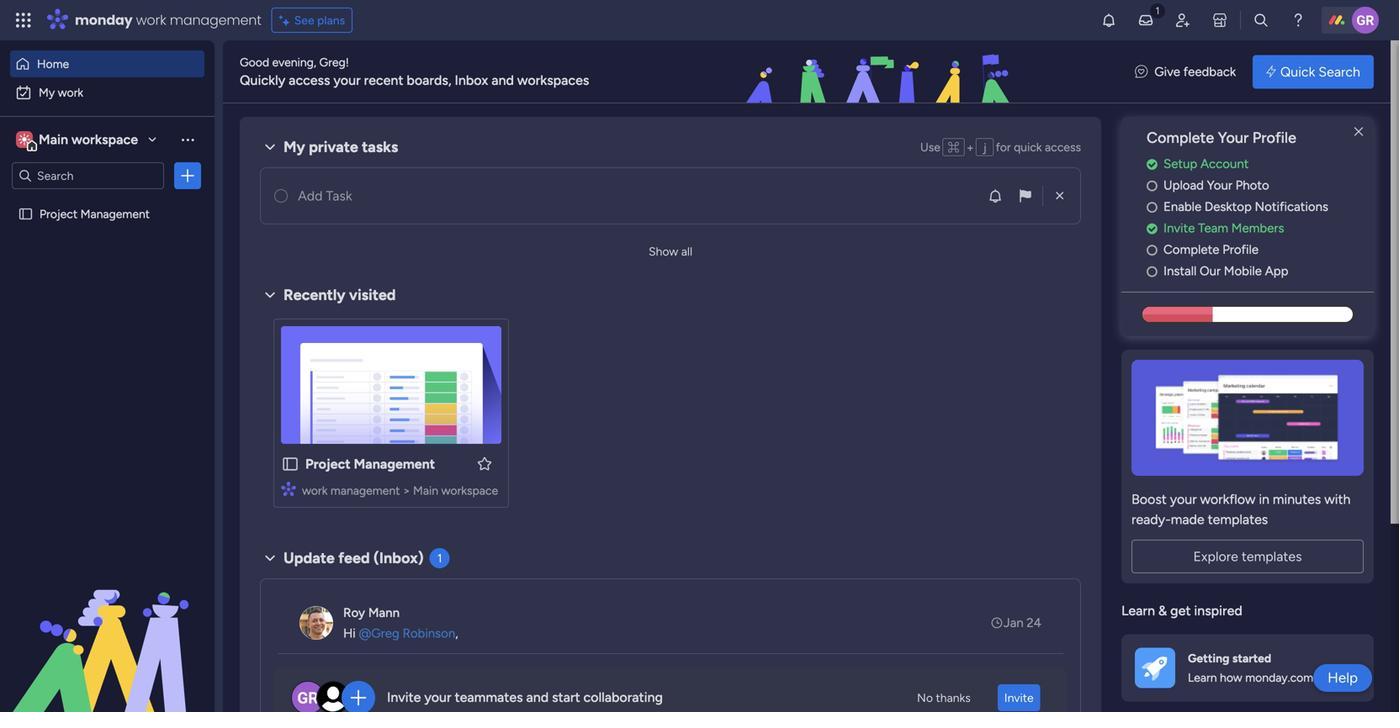 Task type: describe. For each thing, give the bounding box(es) containing it.
getting started element
[[1122, 635, 1374, 702]]

⌘
[[948, 140, 960, 155]]

complete for complete your profile
[[1147, 129, 1215, 147]]

getting
[[1188, 652, 1230, 666]]

0 vertical spatial learn
[[1122, 603, 1156, 619]]

install our mobile app link
[[1147, 262, 1374, 281]]

+
[[967, 140, 974, 155]]

install our mobile app
[[1164, 264, 1289, 279]]

search
[[1319, 64, 1361, 80]]

1 horizontal spatial and
[[526, 690, 549, 706]]

explore templates
[[1194, 549, 1302, 565]]

no
[[917, 691, 933, 706]]

public board image
[[281, 455, 300, 474]]

complete profile link
[[1147, 241, 1374, 259]]

invite members image
[[1175, 12, 1192, 29]]

circle o image for enable
[[1147, 201, 1158, 214]]

show all
[[649, 244, 693, 259]]

good evening, greg! quickly access your recent boards, inbox and workspaces
[[240, 55, 589, 88]]

home link
[[10, 50, 205, 77]]

project for public board icon
[[306, 457, 351, 473]]

mobile
[[1224, 264, 1262, 279]]

close recently visited image
[[260, 285, 280, 306]]

1 vertical spatial management
[[331, 484, 400, 498]]

help image
[[1290, 12, 1307, 29]]

1 workspace image from the left
[[16, 130, 33, 149]]

get
[[1171, 603, 1191, 619]]

learn & get inspired
[[1122, 603, 1243, 619]]

circle o image for install
[[1147, 265, 1158, 278]]

templates inside 'explore templates' button
[[1242, 549, 1302, 565]]

v2 user feedback image
[[1136, 62, 1148, 81]]

roy
[[343, 606, 365, 621]]

your for photo
[[1207, 178, 1233, 193]]

evening,
[[272, 55, 316, 69]]

(inbox)
[[374, 550, 424, 568]]

see
[[294, 13, 314, 27]]

project for public board image
[[40, 207, 78, 221]]

invite button
[[998, 685, 1041, 712]]

invite for team
[[1164, 221, 1195, 236]]

use
[[921, 140, 941, 154]]

my for my work
[[39, 85, 55, 100]]

main workspace
[[39, 132, 138, 148]]

feed
[[338, 550, 370, 568]]

jan
[[1004, 616, 1024, 631]]

boost your workflow in minutes with ready-made templates
[[1132, 492, 1351, 528]]

search everything image
[[1253, 12, 1270, 29]]

home
[[37, 57, 69, 71]]

for
[[996, 140, 1011, 154]]

give feedback
[[1155, 64, 1236, 79]]

notifications image
[[1101, 12, 1118, 29]]

complete your profile
[[1147, 129, 1297, 147]]

dapulse x slim image
[[1349, 122, 1369, 142]]

greg!
[[319, 55, 349, 69]]

explore templates button
[[1132, 540, 1364, 574]]

and inside good evening, greg! quickly access your recent boards, inbox and workspaces
[[492, 72, 514, 88]]

0 horizontal spatial lottie animation image
[[0, 543, 215, 713]]

monday work management
[[75, 11, 261, 29]]

teammates
[[455, 690, 523, 706]]

&
[[1159, 603, 1168, 619]]

workflow
[[1201, 492, 1256, 508]]

select product image
[[15, 12, 32, 29]]

v2 bolt switch image
[[1267, 63, 1277, 81]]

complete profile
[[1164, 242, 1259, 257]]

boards,
[[407, 72, 452, 88]]

enable
[[1164, 199, 1202, 214]]

Add Task text field
[[298, 183, 975, 210]]

my work link
[[10, 79, 205, 106]]

monday marketplace image
[[1212, 12, 1229, 29]]

install
[[1164, 264, 1197, 279]]

how
[[1220, 671, 1243, 686]]

home option
[[10, 50, 205, 77]]

project management for public board image
[[40, 207, 150, 221]]

made
[[1171, 512, 1205, 528]]

your inside good evening, greg! quickly access your recent boards, inbox and workspaces
[[334, 72, 361, 88]]

main workspace button
[[12, 125, 164, 154]]

profile inside the complete profile link
[[1223, 242, 1259, 257]]

workspaces
[[517, 72, 589, 88]]

boost
[[1132, 492, 1167, 508]]

for quick access
[[996, 140, 1082, 154]]

options image
[[179, 167, 196, 184]]

team
[[1199, 221, 1229, 236]]

invite your teammates and start collaborating
[[387, 690, 663, 706]]

1 horizontal spatial lottie animation image
[[646, 40, 1119, 104]]

invite team members
[[1164, 221, 1285, 236]]

works
[[1317, 671, 1348, 686]]

invite inside button
[[1005, 691, 1034, 706]]

close update feed (inbox) image
[[260, 549, 280, 569]]

start
[[552, 690, 580, 706]]

visited
[[349, 286, 396, 304]]

learn inside getting started learn how monday.com works
[[1188, 671, 1218, 686]]

templates image image
[[1137, 360, 1359, 476]]

show all button
[[642, 238, 699, 265]]

quick
[[1014, 140, 1042, 154]]

give
[[1155, 64, 1181, 79]]

0 horizontal spatial lottie animation element
[[0, 543, 215, 713]]

thanks
[[936, 691, 971, 706]]

work management > main workspace
[[302, 484, 498, 498]]

enable desktop notifications link
[[1147, 198, 1374, 217]]

recently
[[284, 286, 346, 304]]

quick search
[[1281, 64, 1361, 80]]

templates inside boost your workflow in minutes with ready-made templates
[[1208, 512, 1269, 528]]

no thanks button
[[911, 685, 978, 712]]

roy mann image
[[300, 607, 333, 640]]

our
[[1200, 264, 1221, 279]]



Task type: locate. For each thing, give the bounding box(es) containing it.
your down account at the top
[[1207, 178, 1233, 193]]

my right close my private tasks icon
[[284, 138, 305, 156]]

main down my work
[[39, 132, 68, 148]]

2 vertical spatial work
[[302, 484, 328, 498]]

circle o image down check circle icon
[[1147, 244, 1158, 257]]

profile up mobile
[[1223, 242, 1259, 257]]

and
[[492, 72, 514, 88], [526, 690, 549, 706]]

1 vertical spatial work
[[58, 85, 83, 100]]

circle o image down check circle image
[[1147, 180, 1158, 192]]

collaborating
[[584, 690, 663, 706]]

access
[[289, 72, 330, 88], [1045, 140, 1082, 154]]

main right >
[[413, 484, 439, 498]]

templates right explore
[[1242, 549, 1302, 565]]

0 vertical spatial profile
[[1253, 129, 1297, 147]]

1 image
[[1151, 1, 1166, 20]]

0 horizontal spatial work
[[58, 85, 83, 100]]

see plans
[[294, 13, 345, 27]]

circle o image inside enable desktop notifications "link"
[[1147, 201, 1158, 214]]

1 vertical spatial workspace
[[441, 484, 498, 498]]

1 vertical spatial and
[[526, 690, 549, 706]]

1 horizontal spatial work
[[136, 11, 166, 29]]

1 horizontal spatial workspace
[[441, 484, 498, 498]]

workspace image
[[16, 130, 33, 149], [19, 130, 30, 149]]

workspace options image
[[179, 131, 196, 148]]

0 vertical spatial project management
[[40, 207, 150, 221]]

1 vertical spatial your
[[1207, 178, 1233, 193]]

with
[[1325, 492, 1351, 508]]

quick
[[1281, 64, 1316, 80]]

work for monday
[[136, 11, 166, 29]]

check circle image
[[1147, 158, 1158, 171]]

0 vertical spatial your
[[334, 72, 361, 88]]

work
[[136, 11, 166, 29], [58, 85, 83, 100], [302, 484, 328, 498]]

access inside good evening, greg! quickly access your recent boards, inbox and workspaces
[[289, 72, 330, 88]]

management up good
[[170, 11, 261, 29]]

1 vertical spatial access
[[1045, 140, 1082, 154]]

circle o image inside upload your photo link
[[1147, 180, 1158, 192]]

project right public board image
[[40, 207, 78, 221]]

circle o image
[[1147, 180, 1158, 192], [1147, 265, 1158, 278]]

update
[[284, 550, 335, 568]]

0 horizontal spatial workspace
[[71, 132, 138, 148]]

0 vertical spatial your
[[1218, 129, 1249, 147]]

0 vertical spatial circle o image
[[1147, 201, 1158, 214]]

my for my private tasks
[[284, 138, 305, 156]]

0 horizontal spatial invite
[[387, 690, 421, 706]]

lottie animation element
[[646, 40, 1119, 104], [0, 543, 215, 713]]

quickly
[[240, 72, 286, 88]]

0 vertical spatial lottie animation image
[[646, 40, 1119, 104]]

my inside option
[[39, 85, 55, 100]]

1 vertical spatial lottie animation image
[[0, 543, 215, 713]]

work up update at left bottom
[[302, 484, 328, 498]]

project management down the search in workspace field
[[40, 207, 150, 221]]

management for public board image
[[80, 207, 150, 221]]

members
[[1232, 221, 1285, 236]]

0 horizontal spatial my
[[39, 85, 55, 100]]

0 horizontal spatial management
[[80, 207, 150, 221]]

check circle image
[[1147, 222, 1158, 235]]

lottie animation image
[[646, 40, 1119, 104], [0, 543, 215, 713]]

complete for complete profile
[[1164, 242, 1220, 257]]

circle o image left install
[[1147, 265, 1158, 278]]

1 horizontal spatial lottie animation element
[[646, 40, 1119, 104]]

your for boost your workflow in minutes with ready-made templates
[[1171, 492, 1197, 508]]

plans
[[317, 13, 345, 27]]

0 vertical spatial project
[[40, 207, 78, 221]]

app
[[1265, 264, 1289, 279]]

1
[[437, 552, 442, 566]]

0 vertical spatial lottie animation element
[[646, 40, 1119, 104]]

circle o image inside install our mobile app link
[[1147, 265, 1158, 278]]

desktop
[[1205, 199, 1252, 214]]

option
[[0, 199, 215, 202]]

setup account link
[[1147, 155, 1374, 174]]

jan 24
[[1004, 616, 1042, 631]]

1 horizontal spatial invite
[[1005, 691, 1034, 706]]

my work
[[39, 85, 83, 100]]

greg robinson image
[[1353, 7, 1379, 34]]

mann
[[368, 606, 400, 621]]

learn down "getting" at the bottom right
[[1188, 671, 1218, 686]]

1 horizontal spatial my
[[284, 138, 305, 156]]

management down the search in workspace field
[[80, 207, 150, 221]]

1 circle o image from the top
[[1147, 180, 1158, 192]]

good
[[240, 55, 269, 69]]

all
[[681, 244, 693, 259]]

project
[[40, 207, 78, 221], [306, 457, 351, 473]]

1 vertical spatial management
[[354, 457, 435, 473]]

1 vertical spatial my
[[284, 138, 305, 156]]

learn left &
[[1122, 603, 1156, 619]]

management left >
[[331, 484, 400, 498]]

update feed image
[[1138, 12, 1155, 29]]

update feed (inbox)
[[284, 550, 424, 568]]

management
[[80, 207, 150, 221], [354, 457, 435, 473]]

1 vertical spatial lottie animation element
[[0, 543, 215, 713]]

recently visited
[[284, 286, 396, 304]]

help button
[[1314, 665, 1373, 693]]

1 horizontal spatial project
[[306, 457, 351, 473]]

work right monday
[[136, 11, 166, 29]]

my private tasks
[[284, 138, 398, 156]]

my down home
[[39, 85, 55, 100]]

setup
[[1164, 156, 1198, 172]]

your for profile
[[1218, 129, 1249, 147]]

workspace up the search in workspace field
[[71, 132, 138, 148]]

your left teammates
[[424, 690, 452, 706]]

0 vertical spatial management
[[80, 207, 150, 221]]

2 workspace image from the left
[[19, 130, 30, 149]]

monday.com
[[1246, 671, 1314, 686]]

access right quick
[[1045, 140, 1082, 154]]

management
[[170, 11, 261, 29], [331, 484, 400, 498]]

templates down workflow
[[1208, 512, 1269, 528]]

1 vertical spatial complete
[[1164, 242, 1220, 257]]

workspace down "add to favorites" image on the left bottom
[[441, 484, 498, 498]]

quick search button
[[1253, 55, 1374, 89]]

0 horizontal spatial access
[[289, 72, 330, 88]]

1 vertical spatial main
[[413, 484, 439, 498]]

in
[[1259, 492, 1270, 508]]

account
[[1201, 156, 1249, 172]]

show
[[649, 244, 679, 259]]

1 horizontal spatial main
[[413, 484, 439, 498]]

your inside boost your workflow in minutes with ready-made templates
[[1171, 492, 1197, 508]]

upload
[[1164, 178, 1204, 193]]

notifications
[[1255, 199, 1329, 214]]

0 vertical spatial main
[[39, 132, 68, 148]]

project management for public board icon
[[306, 457, 435, 473]]

minutes
[[1273, 492, 1322, 508]]

your up account at the top
[[1218, 129, 1249, 147]]

your
[[334, 72, 361, 88], [1171, 492, 1197, 508], [424, 690, 452, 706]]

2 circle o image from the top
[[1147, 244, 1158, 257]]

work inside option
[[58, 85, 83, 100]]

2 circle o image from the top
[[1147, 265, 1158, 278]]

management inside project management 'list box'
[[80, 207, 150, 221]]

your down the greg! at the top of page
[[334, 72, 361, 88]]

2 vertical spatial your
[[424, 690, 452, 706]]

upload your photo link
[[1147, 176, 1374, 195]]

0 vertical spatial management
[[170, 11, 261, 29]]

0 horizontal spatial your
[[334, 72, 361, 88]]

my
[[39, 85, 55, 100], [284, 138, 305, 156]]

project inside 'list box'
[[40, 207, 78, 221]]

your
[[1218, 129, 1249, 147], [1207, 178, 1233, 193]]

enable desktop notifications
[[1164, 199, 1329, 214]]

0 vertical spatial complete
[[1147, 129, 1215, 147]]

add to favorites image
[[476, 456, 493, 473]]

0 horizontal spatial main
[[39, 132, 68, 148]]

my work option
[[10, 79, 205, 106]]

1 horizontal spatial learn
[[1188, 671, 1218, 686]]

1 vertical spatial circle o image
[[1147, 265, 1158, 278]]

1 vertical spatial circle o image
[[1147, 244, 1158, 257]]

and left start
[[526, 690, 549, 706]]

getting started learn how monday.com works
[[1188, 652, 1348, 686]]

0 horizontal spatial and
[[492, 72, 514, 88]]

1 horizontal spatial management
[[354, 457, 435, 473]]

invite team members link
[[1147, 219, 1374, 238]]

management up work management > main workspace
[[354, 457, 435, 473]]

0 vertical spatial and
[[492, 72, 514, 88]]

see plans button
[[272, 8, 353, 33]]

inspired
[[1195, 603, 1243, 619]]

1 vertical spatial templates
[[1242, 549, 1302, 565]]

project management up work management > main workspace
[[306, 457, 435, 473]]

0 vertical spatial my
[[39, 85, 55, 100]]

0 vertical spatial access
[[289, 72, 330, 88]]

circle o image for upload
[[1147, 180, 1158, 192]]

close my private tasks image
[[260, 137, 280, 157]]

explore
[[1194, 549, 1239, 565]]

profile up setup account link
[[1253, 129, 1297, 147]]

0 horizontal spatial management
[[170, 11, 261, 29]]

project management list box
[[0, 197, 215, 456]]

1 horizontal spatial project management
[[306, 457, 435, 473]]

2 horizontal spatial invite
[[1164, 221, 1195, 236]]

your for invite your teammates and start collaborating
[[424, 690, 452, 706]]

project right public board icon
[[306, 457, 351, 473]]

circle o image
[[1147, 201, 1158, 214], [1147, 244, 1158, 257]]

1 vertical spatial project
[[306, 457, 351, 473]]

work for my
[[58, 85, 83, 100]]

complete inside the complete profile link
[[1164, 242, 1220, 257]]

circle o image up check circle icon
[[1147, 201, 1158, 214]]

access down evening,
[[289, 72, 330, 88]]

0 horizontal spatial learn
[[1122, 603, 1156, 619]]

0 vertical spatial templates
[[1208, 512, 1269, 528]]

work down home
[[58, 85, 83, 100]]

your up the made
[[1171, 492, 1197, 508]]

public board image
[[18, 206, 34, 222]]

1 vertical spatial profile
[[1223, 242, 1259, 257]]

no thanks
[[917, 691, 971, 706]]

feedback
[[1184, 64, 1236, 79]]

Search in workspace field
[[35, 166, 141, 186]]

main inside workspace selection element
[[39, 132, 68, 148]]

workspace inside button
[[71, 132, 138, 148]]

1 horizontal spatial access
[[1045, 140, 1082, 154]]

roy mann
[[343, 606, 400, 621]]

2 horizontal spatial your
[[1171, 492, 1197, 508]]

and right inbox
[[492, 72, 514, 88]]

complete
[[1147, 129, 1215, 147], [1164, 242, 1220, 257]]

help
[[1328, 670, 1358, 687]]

management for public board icon
[[354, 457, 435, 473]]

complete up install
[[1164, 242, 1220, 257]]

0 vertical spatial work
[[136, 11, 166, 29]]

started
[[1233, 652, 1272, 666]]

monday
[[75, 11, 133, 29]]

private
[[309, 138, 358, 156]]

1 vertical spatial project management
[[306, 457, 435, 473]]

0 horizontal spatial project
[[40, 207, 78, 221]]

inbox
[[455, 72, 488, 88]]

1 vertical spatial your
[[1171, 492, 1197, 508]]

24
[[1027, 616, 1042, 631]]

1 vertical spatial learn
[[1188, 671, 1218, 686]]

1 horizontal spatial your
[[424, 690, 452, 706]]

2 horizontal spatial work
[[302, 484, 328, 498]]

project management inside 'list box'
[[40, 207, 150, 221]]

workspace selection element
[[16, 130, 141, 151]]

ready-
[[1132, 512, 1171, 528]]

complete up the "setup"
[[1147, 129, 1215, 147]]

0 horizontal spatial project management
[[40, 207, 150, 221]]

upload your photo
[[1164, 178, 1270, 193]]

invite for your
[[387, 690, 421, 706]]

0 vertical spatial workspace
[[71, 132, 138, 148]]

photo
[[1236, 178, 1270, 193]]

circle o image for complete
[[1147, 244, 1158, 257]]

0 vertical spatial circle o image
[[1147, 180, 1158, 192]]

circle o image inside the complete profile link
[[1147, 244, 1158, 257]]

templates
[[1208, 512, 1269, 528], [1242, 549, 1302, 565]]

1 horizontal spatial management
[[331, 484, 400, 498]]

recent
[[364, 72, 404, 88]]

1 circle o image from the top
[[1147, 201, 1158, 214]]

⌘ +
[[948, 140, 974, 155]]



Task type: vqa. For each thing, say whether or not it's contained in the screenshot.
LIST BOX
no



